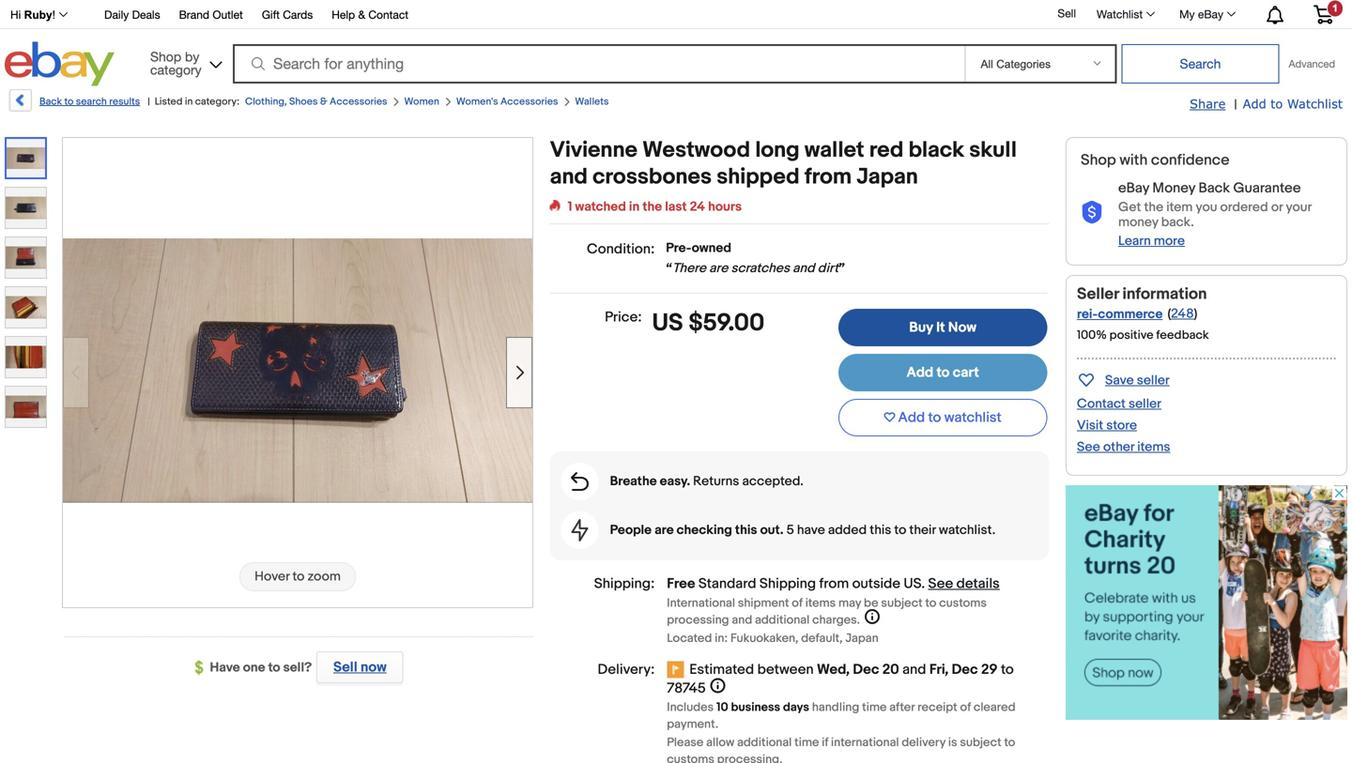 Task type: locate. For each thing, give the bounding box(es) containing it.
sell link
[[1050, 7, 1085, 20]]

&
[[358, 8, 365, 21], [320, 96, 328, 108]]

1 for 1
[[1333, 2, 1339, 14]]

customs down see details link
[[940, 597, 987, 611]]

1 horizontal spatial accessories
[[501, 96, 558, 108]]

processing.
[[717, 753, 783, 764]]

are inside pre-owned " there are scratches and dirt "
[[709, 261, 728, 277]]

have
[[210, 660, 240, 676]]

accessories
[[330, 96, 387, 108], [501, 96, 558, 108]]

dec left 20
[[853, 662, 880, 679]]

with details__icon image left people
[[572, 519, 589, 542]]

2 the from the left
[[1145, 200, 1164, 216]]

contact
[[369, 8, 409, 21], [1077, 396, 1126, 412]]

cleared
[[974, 701, 1016, 715]]

None submit
[[1122, 44, 1280, 84]]

1 vertical spatial seller
[[1129, 396, 1162, 412]]

2 vertical spatial with details__icon image
[[572, 519, 589, 542]]

add inside button
[[899, 410, 925, 427]]

!
[[52, 8, 55, 21]]

and inside international shipment of items may be subject to customs processing and additional charges.
[[732, 613, 753, 628]]

shop left with
[[1081, 151, 1117, 170]]

1 the from the left
[[643, 199, 662, 215]]

this left out.
[[735, 523, 758, 539]]

ebay right my
[[1199, 8, 1224, 21]]

us right "price:"
[[652, 309, 684, 338]]

0 vertical spatial from
[[805, 164, 852, 191]]

with details__icon image left "get"
[[1081, 201, 1104, 225]]

contact inside contact seller visit store see other items
[[1077, 396, 1126, 412]]

1 this from the left
[[735, 523, 758, 539]]

located in: fukuokaken, default, japan
[[667, 632, 879, 646]]

0 horizontal spatial 1
[[568, 199, 572, 215]]

watchlist down advanced link
[[1288, 96, 1343, 111]]

additional
[[755, 613, 810, 628], [737, 736, 792, 751]]

in inside us $59.00 main content
[[629, 199, 640, 215]]

additional up located in: fukuokaken, default, japan
[[755, 613, 810, 628]]

none submit inside shop by category banner
[[1122, 44, 1280, 84]]

1 vertical spatial customs
[[667, 753, 715, 764]]

clothing, shoes & accessories
[[245, 96, 387, 108]]

there
[[673, 261, 706, 277]]

(
[[1168, 306, 1172, 322]]

seller inside contact seller visit store see other items
[[1129, 396, 1162, 412]]

pre-
[[666, 240, 692, 256]]

contact seller link
[[1077, 396, 1162, 412]]

& right "shoes"
[[320, 96, 328, 108]]

buy it now
[[910, 319, 977, 336]]

1 horizontal spatial items
[[1138, 440, 1171, 456]]

to down advanced link
[[1271, 96, 1283, 111]]

1 horizontal spatial see
[[1077, 440, 1101, 456]]

1 horizontal spatial 1
[[1333, 2, 1339, 14]]

0 vertical spatial see
[[1077, 440, 1101, 456]]

0 vertical spatial add
[[1243, 96, 1267, 111]]

sell inside account navigation
[[1058, 7, 1076, 20]]

1 vertical spatial items
[[806, 597, 836, 611]]

search
[[76, 96, 107, 108]]

sell left now
[[333, 659, 358, 676]]

24
[[690, 199, 705, 215]]

0 horizontal spatial are
[[655, 523, 674, 539]]

watchlist.
[[939, 523, 996, 539]]

to inside estimated between wed, dec 20 and fri, dec 29 to 78745
[[1001, 662, 1014, 679]]

29
[[982, 662, 998, 679]]

additional up processing.
[[737, 736, 792, 751]]

accessories right "shoes"
[[330, 96, 387, 108]]

it
[[937, 319, 945, 336]]

0 vertical spatial are
[[709, 261, 728, 277]]

to left the watchlist
[[929, 410, 942, 427]]

1 horizontal spatial sell
[[1058, 7, 1076, 20]]

accepted.
[[743, 474, 804, 490]]

estimated
[[690, 662, 755, 679]]

subject down .
[[882, 597, 923, 611]]

are
[[709, 261, 728, 277], [655, 523, 674, 539]]

positive
[[1110, 328, 1154, 343]]

women
[[404, 96, 439, 108]]

from up may
[[820, 576, 849, 593]]

1 horizontal spatial ebay
[[1199, 8, 1224, 21]]

1 horizontal spatial |
[[1235, 97, 1238, 113]]

accessories right women's
[[501, 96, 558, 108]]

1 vertical spatial 1
[[568, 199, 572, 215]]

add right share
[[1243, 96, 1267, 111]]

breathe easy. returns accepted.
[[610, 474, 804, 490]]

0 vertical spatial sell
[[1058, 7, 1076, 20]]

Search for anything text field
[[236, 46, 961, 82]]

& inside account navigation
[[358, 8, 365, 21]]

see right .
[[929, 576, 954, 593]]

international
[[831, 736, 899, 751]]

1 for 1 watched in the last 24 hours
[[568, 199, 572, 215]]

1 inside account navigation
[[1333, 2, 1339, 14]]

0 vertical spatial 1
[[1333, 2, 1339, 14]]

1 horizontal spatial time
[[862, 701, 887, 715]]

1 vertical spatial subject
[[960, 736, 1002, 751]]

money
[[1153, 180, 1196, 197]]

1 vertical spatial watchlist
[[1288, 96, 1343, 111]]

0 vertical spatial contact
[[369, 8, 409, 21]]

0 horizontal spatial in
[[185, 96, 193, 108]]

in right listed
[[185, 96, 193, 108]]

ebay inside account navigation
[[1199, 8, 1224, 21]]

1 vertical spatial ebay
[[1119, 180, 1150, 197]]

us right outside at the bottom right of page
[[904, 576, 922, 593]]

with details__icon image
[[1081, 201, 1104, 225], [571, 473, 589, 491], [572, 519, 589, 542]]

1 vertical spatial add
[[907, 364, 934, 381]]

0 vertical spatial us
[[652, 309, 684, 338]]

0 horizontal spatial the
[[643, 199, 662, 215]]

add inside share | add to watchlist
[[1243, 96, 1267, 111]]

with details__icon image left breathe
[[571, 473, 589, 491]]

from
[[805, 164, 852, 191], [820, 576, 849, 593]]

dec left 29
[[952, 662, 978, 679]]

watchlist link
[[1087, 3, 1164, 25]]

women's accessories link
[[456, 96, 558, 108]]

0 vertical spatial customs
[[940, 597, 987, 611]]

shop left by
[[150, 49, 181, 64]]

to left search on the left top of the page
[[64, 96, 74, 108]]

1 vertical spatial of
[[961, 701, 971, 715]]

1 horizontal spatial &
[[358, 8, 365, 21]]

time left the 'if'
[[795, 736, 819, 751]]

shop
[[150, 49, 181, 64], [1081, 151, 1117, 170]]

are down owned on the top of the page
[[709, 261, 728, 277]]

0 vertical spatial seller
[[1137, 373, 1170, 389]]

vivienne westwood long wallet red black skull and crossbones shipped from japan - picture 1 of 6 image
[[63, 239, 533, 503]]

clothing, shoes & accessories link
[[245, 96, 387, 108]]

1 horizontal spatial subject
[[960, 736, 1002, 751]]

1 up advanced
[[1333, 2, 1339, 14]]

to down cleared
[[1005, 736, 1016, 751]]

1 horizontal spatial shop
[[1081, 151, 1117, 170]]

1 vertical spatial back
[[1199, 180, 1231, 197]]

1 horizontal spatial dec
[[952, 662, 978, 679]]

0 horizontal spatial customs
[[667, 753, 715, 764]]

1 horizontal spatial contact
[[1077, 396, 1126, 412]]

customs down please
[[667, 753, 715, 764]]

1 vertical spatial in
[[629, 199, 640, 215]]

skull
[[970, 137, 1017, 164]]

delivery alert flag image
[[667, 662, 690, 681]]

0 vertical spatial additional
[[755, 613, 810, 628]]

with details__icon image for breathe easy.
[[571, 473, 589, 491]]

ebay up "get"
[[1119, 180, 1150, 197]]

1 vertical spatial sell
[[333, 659, 358, 676]]

1 watched in the last 24 hours
[[568, 199, 742, 215]]

shipped
[[717, 164, 800, 191]]

time inside please allow additional time if international delivery is subject to customs processing.
[[795, 736, 819, 751]]

0 horizontal spatial ebay
[[1119, 180, 1150, 197]]

back left search on the left top of the page
[[39, 96, 62, 108]]

0 horizontal spatial contact
[[369, 8, 409, 21]]

the left last
[[643, 199, 662, 215]]

1 vertical spatial contact
[[1077, 396, 1126, 412]]

0 horizontal spatial us
[[652, 309, 684, 338]]

watched
[[575, 199, 626, 215]]

daily deals link
[[104, 5, 160, 26]]

contact right help at the left
[[369, 8, 409, 21]]

0 vertical spatial items
[[1138, 440, 1171, 456]]

shipping
[[760, 576, 816, 593]]

subject
[[882, 597, 923, 611], [960, 736, 1002, 751]]

0 horizontal spatial shop
[[150, 49, 181, 64]]

and down shipment
[[732, 613, 753, 628]]

1 link
[[1303, 0, 1345, 27]]

may
[[839, 597, 862, 611]]

vivienne westwood long wallet red black skull and crossbones shipped from japan
[[550, 137, 1017, 191]]

seller down save seller
[[1129, 396, 1162, 412]]

delivery:
[[598, 662, 655, 679]]

0 horizontal spatial of
[[792, 597, 803, 611]]

shipping:
[[594, 576, 655, 593]]

seller
[[1137, 373, 1170, 389], [1129, 396, 1162, 412]]

0 vertical spatial in
[[185, 96, 193, 108]]

of down shipping
[[792, 597, 803, 611]]

1 left the watched
[[568, 199, 572, 215]]

1 horizontal spatial are
[[709, 261, 728, 277]]

1 horizontal spatial customs
[[940, 597, 987, 611]]

now
[[361, 659, 387, 676]]

0 vertical spatial back
[[39, 96, 62, 108]]

and right 20
[[903, 662, 927, 679]]

2 accessories from the left
[[501, 96, 558, 108]]

1 inside us $59.00 main content
[[568, 199, 572, 215]]

owned
[[692, 240, 732, 256]]

2 vertical spatial add
[[899, 410, 925, 427]]

from right long
[[805, 164, 852, 191]]

international shipment of items may be subject to customs processing and additional charges.
[[667, 597, 987, 628]]

items
[[1138, 440, 1171, 456], [806, 597, 836, 611]]

charges.
[[813, 613, 860, 628]]

handling time after receipt of cleared payment.
[[667, 701, 1016, 732]]

and up the watched
[[550, 164, 588, 191]]

0 horizontal spatial this
[[735, 523, 758, 539]]

0 horizontal spatial see
[[929, 576, 954, 593]]

time left after
[[862, 701, 887, 715]]

0 vertical spatial time
[[862, 701, 887, 715]]

1 horizontal spatial back
[[1199, 180, 1231, 197]]

breathe
[[610, 474, 657, 490]]

1 horizontal spatial us
[[904, 576, 922, 593]]

1 dec from the left
[[853, 662, 880, 679]]

customs inside please allow additional time if international delivery is subject to customs processing.
[[667, 753, 715, 764]]

items up charges.
[[806, 597, 836, 611]]

between
[[758, 662, 814, 679]]

women's
[[456, 96, 498, 108]]

1 vertical spatial additional
[[737, 736, 792, 751]]

0 horizontal spatial items
[[806, 597, 836, 611]]

learn more link
[[1119, 233, 1185, 249]]

the inside ebay money back guarantee get the item you ordered or your money back. learn more
[[1145, 200, 1164, 216]]

in for category:
[[185, 96, 193, 108]]

0 horizontal spatial subject
[[882, 597, 923, 611]]

| left listed
[[148, 96, 150, 108]]

| right share button
[[1235, 97, 1238, 113]]

advanced
[[1289, 58, 1336, 70]]

0 vertical spatial subject
[[882, 597, 923, 611]]

0 vertical spatial with details__icon image
[[1081, 201, 1104, 225]]

now
[[949, 319, 977, 336]]

sell?
[[283, 660, 312, 676]]

in right the watched
[[629, 199, 640, 215]]

0 horizontal spatial sell
[[333, 659, 358, 676]]

dollar sign image
[[195, 661, 210, 676]]

subject right is
[[960, 736, 1002, 751]]

1 horizontal spatial of
[[961, 701, 971, 715]]

1 vertical spatial japan
[[846, 632, 879, 646]]

shop inside shop by category
[[150, 49, 181, 64]]

and inside estimated between wed, dec 20 and fri, dec 29 to 78745
[[903, 662, 927, 679]]

shop by category button
[[142, 42, 226, 82]]

| inside share | add to watchlist
[[1235, 97, 1238, 113]]

sell left watchlist link
[[1058, 7, 1076, 20]]

daily
[[104, 8, 129, 21]]

0 vertical spatial japan
[[857, 164, 919, 191]]

clothing,
[[245, 96, 287, 108]]

back up you
[[1199, 180, 1231, 197]]

1 vertical spatial with details__icon image
[[571, 473, 589, 491]]

0 vertical spatial shop
[[150, 49, 181, 64]]

add to watchlist button
[[839, 399, 1048, 437]]

watchlist
[[945, 410, 1002, 427]]

add down buy
[[907, 364, 934, 381]]

back inside ebay money back guarantee get the item you ordered or your money back. learn more
[[1199, 180, 1231, 197]]

to down see details link
[[926, 597, 937, 611]]

the right "get"
[[1145, 200, 1164, 216]]

& right help at the left
[[358, 8, 365, 21]]

1 horizontal spatial in
[[629, 199, 640, 215]]

0 vertical spatial of
[[792, 597, 803, 611]]

20
[[883, 662, 900, 679]]

default,
[[802, 632, 843, 646]]

pre-owned " there are scratches and dirt "
[[666, 240, 845, 277]]

add to cart link
[[839, 354, 1048, 392]]

learn
[[1119, 233, 1151, 249]]

0 horizontal spatial accessories
[[330, 96, 387, 108]]

1 vertical spatial us
[[904, 576, 922, 593]]

0 vertical spatial watchlist
[[1097, 8, 1143, 21]]

of
[[792, 597, 803, 611], [961, 701, 971, 715]]

0 horizontal spatial dec
[[853, 662, 880, 679]]

shop for shop with confidence
[[1081, 151, 1117, 170]]

to inside please allow additional time if international delivery is subject to customs processing.
[[1005, 736, 1016, 751]]

1 horizontal spatial the
[[1145, 200, 1164, 216]]

items right other
[[1138, 440, 1171, 456]]

1 vertical spatial see
[[929, 576, 954, 593]]

picture 4 of 6 image
[[6, 287, 46, 328]]

of right receipt
[[961, 701, 971, 715]]

0 horizontal spatial watchlist
[[1097, 8, 1143, 21]]

are right people
[[655, 523, 674, 539]]

dec
[[853, 662, 880, 679], [952, 662, 978, 679]]

and left dirt
[[793, 261, 815, 277]]

advertisement region
[[1066, 486, 1348, 720]]

1 vertical spatial shop
[[1081, 151, 1117, 170]]

0 horizontal spatial &
[[320, 96, 328, 108]]

commerce
[[1098, 307, 1163, 323]]

watchlist right sell link
[[1097, 8, 1143, 21]]

to right 29
[[1001, 662, 1014, 679]]

in
[[185, 96, 193, 108], [629, 199, 640, 215]]

seller right save
[[1137, 373, 1170, 389]]

by
[[185, 49, 199, 64]]

seller
[[1077, 285, 1119, 304]]

seller inside button
[[1137, 373, 1170, 389]]

contact up visit store link
[[1077, 396, 1126, 412]]

brand
[[179, 8, 210, 21]]

0 vertical spatial &
[[358, 8, 365, 21]]

see down the visit
[[1077, 440, 1101, 456]]

to inside international shipment of items may be subject to customs processing and additional charges.
[[926, 597, 937, 611]]

0 horizontal spatial time
[[795, 736, 819, 751]]

1 horizontal spatial watchlist
[[1288, 96, 1343, 111]]

add down add to cart link on the right of page
[[899, 410, 925, 427]]

1 vertical spatial time
[[795, 736, 819, 751]]

1 horizontal spatial this
[[870, 523, 892, 539]]

0 vertical spatial ebay
[[1199, 8, 1224, 21]]

this right added
[[870, 523, 892, 539]]

feedback
[[1157, 328, 1209, 343]]

to inside share | add to watchlist
[[1271, 96, 1283, 111]]

contact inside help & contact link
[[369, 8, 409, 21]]



Task type: vqa. For each thing, say whether or not it's contained in the screenshot.
other terms and conditions
no



Task type: describe. For each thing, give the bounding box(es) containing it.
picture 3 of 6 image
[[6, 238, 46, 278]]

money
[[1119, 215, 1159, 231]]

sell for sell
[[1058, 7, 1076, 20]]

women link
[[404, 96, 439, 108]]

listed
[[155, 96, 183, 108]]

checking
[[677, 523, 733, 539]]

and inside pre-owned " there are scratches and dirt "
[[793, 261, 815, 277]]

rei-
[[1077, 307, 1098, 323]]

ruby
[[24, 8, 52, 21]]

daily deals
[[104, 8, 160, 21]]

us $59.00
[[652, 309, 765, 338]]

please
[[667, 736, 704, 751]]

buy
[[910, 319, 934, 336]]

deals
[[132, 8, 160, 21]]

store
[[1107, 418, 1138, 434]]

0 horizontal spatial back
[[39, 96, 62, 108]]

with
[[1120, 151, 1148, 170]]

subject inside international shipment of items may be subject to customs processing and additional charges.
[[882, 597, 923, 611]]

additional inside please allow additional time if international delivery is subject to customs processing.
[[737, 736, 792, 751]]

to left their
[[895, 523, 907, 539]]

add for add to cart
[[907, 364, 934, 381]]

sell for sell now
[[333, 659, 358, 676]]

last
[[665, 199, 687, 215]]

picture 5 of 6 image
[[6, 337, 46, 378]]

rei-commerce link
[[1077, 307, 1163, 323]]

see inside contact seller visit store see other items
[[1077, 440, 1101, 456]]

customs inside international shipment of items may be subject to customs processing and additional charges.
[[940, 597, 987, 611]]

your
[[1286, 200, 1312, 216]]

account navigation
[[0, 0, 1348, 29]]

"
[[666, 261, 673, 277]]

visit store link
[[1077, 418, 1138, 434]]

items inside contact seller visit store see other items
[[1138, 440, 1171, 456]]

$59.00
[[689, 309, 765, 338]]

2 this from the left
[[870, 523, 892, 539]]

help & contact
[[332, 8, 409, 21]]

watchlist inside share | add to watchlist
[[1288, 96, 1343, 111]]

the inside us $59.00 main content
[[643, 199, 662, 215]]

sell now
[[333, 659, 387, 676]]

hi
[[10, 8, 21, 21]]

| listed in category:
[[148, 96, 240, 108]]

watchlist inside account navigation
[[1097, 8, 1143, 21]]

estimated between wed, dec 20 and fri, dec 29 to 78745
[[667, 662, 1014, 698]]

248 link
[[1172, 306, 1194, 322]]

back.
[[1162, 215, 1195, 231]]

cart
[[953, 364, 980, 381]]

after
[[890, 701, 915, 715]]

5
[[787, 523, 794, 539]]

their
[[910, 523, 936, 539]]

confidence
[[1152, 151, 1230, 170]]

and inside vivienne westwood long wallet red black skull and crossbones shipped from japan
[[550, 164, 588, 191]]

days
[[783, 701, 810, 715]]

seller for save
[[1137, 373, 1170, 389]]

see inside us $59.00 main content
[[929, 576, 954, 593]]

100%
[[1077, 328, 1107, 343]]

out.
[[760, 523, 784, 539]]

red
[[870, 137, 904, 164]]

to inside button
[[929, 410, 942, 427]]

items inside international shipment of items may be subject to customs processing and additional charges.
[[806, 597, 836, 611]]

0 horizontal spatial |
[[148, 96, 150, 108]]

visit
[[1077, 418, 1104, 434]]

in for the
[[629, 199, 640, 215]]

international
[[667, 597, 735, 611]]

time inside the handling time after receipt of cleared payment.
[[862, 701, 887, 715]]

have one to sell?
[[210, 660, 312, 676]]

back to search results
[[39, 96, 140, 108]]

us $59.00 main content
[[550, 137, 1050, 764]]

receipt
[[918, 701, 958, 715]]

business
[[731, 701, 781, 715]]

add to cart
[[907, 364, 980, 381]]

ebay money back guarantee get the item you ordered or your money back. learn more
[[1119, 180, 1312, 249]]

be
[[864, 597, 879, 611]]

additional inside international shipment of items may be subject to customs processing and additional charges.
[[755, 613, 810, 628]]

shop for shop by category
[[150, 49, 181, 64]]

people
[[610, 523, 652, 539]]

gift cards
[[262, 8, 313, 21]]

my ebay
[[1180, 8, 1224, 21]]

my ebay link
[[1170, 3, 1245, 25]]

to right "one"
[[268, 660, 280, 676]]

see details link
[[929, 576, 1000, 593]]

with details__icon image for people are checking this out.
[[572, 519, 589, 542]]

contact seller visit store see other items
[[1077, 396, 1171, 456]]

is
[[949, 736, 958, 751]]

get
[[1119, 200, 1142, 216]]

wallets link
[[575, 96, 609, 108]]

includes 10 business days
[[667, 701, 810, 715]]

add to watchlist
[[899, 410, 1002, 427]]

ebay inside ebay money back guarantee get the item you ordered or your money back. learn more
[[1119, 180, 1150, 197]]

of inside international shipment of items may be subject to customs processing and additional charges.
[[792, 597, 803, 611]]

1 vertical spatial &
[[320, 96, 328, 108]]

back to search results link
[[8, 89, 140, 118]]

picture 1 of 6 image
[[7, 139, 45, 178]]

returns
[[693, 474, 740, 490]]

buy it now link
[[839, 309, 1048, 347]]

1 vertical spatial are
[[655, 523, 674, 539]]

add for add to watchlist
[[899, 410, 925, 427]]

japan inside vivienne westwood long wallet red black skull and crossbones shipped from japan
[[857, 164, 919, 191]]

long
[[756, 137, 800, 164]]

from inside vivienne westwood long wallet red black skull and crossbones shipped from japan
[[805, 164, 852, 191]]

shop by category banner
[[0, 0, 1348, 91]]

picture 6 of 6 image
[[6, 387, 46, 427]]

1 vertical spatial from
[[820, 576, 849, 593]]

2 dec from the left
[[952, 662, 978, 679]]

gift
[[262, 8, 280, 21]]

payment.
[[667, 718, 719, 732]]

save
[[1106, 373, 1134, 389]]

seller for contact
[[1129, 396, 1162, 412]]

.
[[922, 576, 925, 593]]

picture 2 of 6 image
[[6, 188, 46, 228]]

to left cart
[[937, 364, 950, 381]]

if
[[822, 736, 829, 751]]

help & contact link
[[332, 5, 409, 26]]

1 accessories from the left
[[330, 96, 387, 108]]

of inside the handling time after receipt of cleared payment.
[[961, 701, 971, 715]]

subject inside please allow additional time if international delivery is subject to customs processing.
[[960, 736, 1002, 751]]

fukuokaken,
[[731, 632, 799, 646]]

allow
[[707, 736, 735, 751]]

with details__icon image for ebay money back guarantee
[[1081, 201, 1104, 225]]

help
[[332, 8, 355, 21]]

shop with confidence
[[1081, 151, 1230, 170]]

dirt
[[818, 261, 839, 277]]



